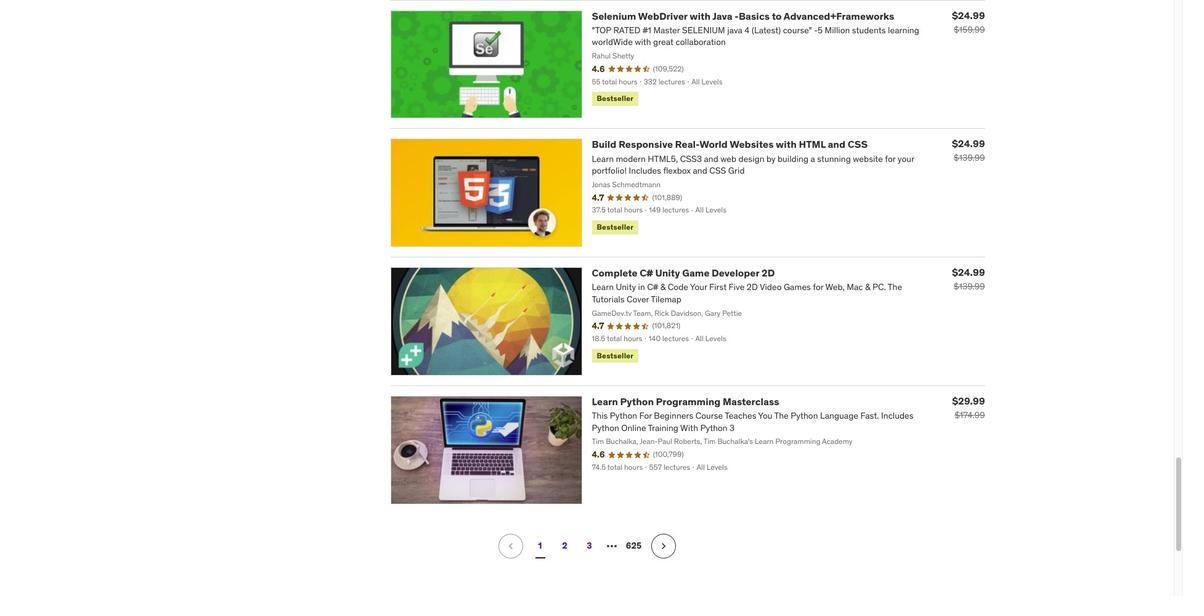 Task type: vqa. For each thing, say whether or not it's contained in the screenshot.
RESPONSIVE
yes



Task type: locate. For each thing, give the bounding box(es) containing it.
2 vertical spatial $24.99
[[952, 266, 985, 279]]

0 vertical spatial $24.99
[[952, 9, 985, 21]]

$139.99 for complete c# unity game developer 2d
[[954, 281, 985, 292]]

with left "java" in the top right of the page
[[690, 10, 710, 22]]

2 $24.99 from the top
[[952, 138, 985, 150]]

learn python programming masterclass
[[592, 396, 779, 408]]

$24.99 for and
[[952, 138, 985, 150]]

learn
[[592, 396, 618, 408]]

1 $24.99 from the top
[[952, 9, 985, 21]]

1 vertical spatial $24.99
[[952, 138, 985, 150]]

3 $24.99 from the top
[[952, 266, 985, 279]]

2 $139.99 from the top
[[954, 281, 985, 292]]

complete c# unity game developer 2d link
[[592, 267, 775, 279]]

1 vertical spatial with
[[776, 138, 797, 151]]

game
[[682, 267, 710, 279]]

1 link
[[528, 534, 552, 559]]

selenium webdriver with java -basics to advanced+frameworks link
[[592, 10, 894, 22]]

and
[[828, 138, 845, 151]]

$24.99 $139.99 for complete c# unity game developer 2d
[[952, 266, 985, 292]]

0 horizontal spatial with
[[690, 10, 710, 22]]

2 $24.99 $139.99 from the top
[[952, 266, 985, 292]]

1 $24.99 $139.99 from the top
[[952, 138, 985, 164]]

css
[[848, 138, 868, 151]]

1 vertical spatial $24.99 $139.99
[[952, 266, 985, 292]]

html
[[799, 138, 826, 151]]

masterclass
[[723, 396, 779, 408]]

1 $139.99 from the top
[[954, 152, 985, 164]]

advanced+frameworks
[[784, 10, 894, 22]]

$24.99 $139.99
[[952, 138, 985, 164], [952, 266, 985, 292]]

$24.99
[[952, 9, 985, 21], [952, 138, 985, 150], [952, 266, 985, 279]]

webdriver
[[638, 10, 687, 22]]

0 vertical spatial $139.99
[[954, 152, 985, 164]]

$174.99
[[955, 410, 985, 421]]

c#
[[640, 267, 653, 279]]

1 vertical spatial $139.99
[[954, 281, 985, 292]]

with
[[690, 10, 710, 22], [776, 138, 797, 151]]

$139.99
[[954, 152, 985, 164], [954, 281, 985, 292]]

0 vertical spatial with
[[690, 10, 710, 22]]

$24.99 for advanced+frameworks
[[952, 9, 985, 21]]

learn python programming masterclass link
[[592, 396, 779, 408]]

build responsive real-world websites with html and css link
[[592, 138, 868, 151]]

2d
[[762, 267, 775, 279]]

developer
[[712, 267, 759, 279]]

with left html
[[776, 138, 797, 151]]

3
[[587, 541, 592, 552]]

0 vertical spatial $24.99 $139.99
[[952, 138, 985, 164]]



Task type: describe. For each thing, give the bounding box(es) containing it.
$29.99 $174.99
[[952, 395, 985, 421]]

$139.99 for build responsive real-world websites with html and css
[[954, 152, 985, 164]]

2
[[562, 541, 567, 552]]

3 link
[[577, 534, 602, 559]]

2 link
[[552, 534, 577, 559]]

unity
[[655, 267, 680, 279]]

1 horizontal spatial with
[[776, 138, 797, 151]]

625
[[626, 541, 642, 552]]

programming
[[656, 396, 721, 408]]

1
[[538, 541, 542, 552]]

complete c# unity game developer 2d
[[592, 267, 775, 279]]

$159.99
[[954, 24, 985, 35]]

java
[[712, 10, 732, 22]]

python
[[620, 396, 654, 408]]

next page image
[[657, 540, 669, 553]]

responsive
[[619, 138, 673, 151]]

build responsive real-world websites with html and css
[[592, 138, 868, 151]]

$24.99 $159.99
[[952, 9, 985, 35]]

previous page image
[[504, 540, 517, 553]]

$29.99
[[952, 395, 985, 407]]

complete
[[592, 267, 638, 279]]

real-
[[675, 138, 699, 151]]

build
[[592, 138, 616, 151]]

ellipsis image
[[604, 539, 619, 554]]

to
[[772, 10, 782, 22]]

websites
[[730, 138, 774, 151]]

world
[[699, 138, 728, 151]]

$24.99 $139.99 for build responsive real-world websites with html and css
[[952, 138, 985, 164]]

selenium
[[592, 10, 636, 22]]

basics
[[739, 10, 770, 22]]

selenium webdriver with java -basics to advanced+frameworks
[[592, 10, 894, 22]]

-
[[735, 10, 739, 22]]



